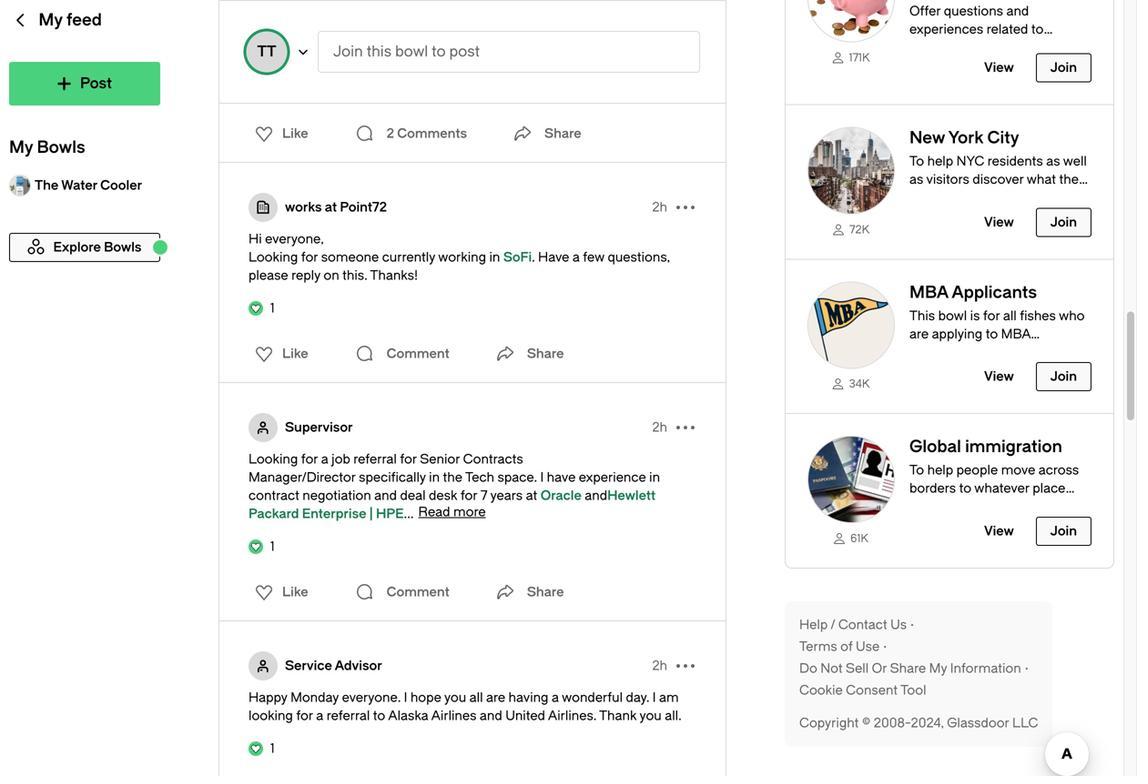 Task type: vqa. For each thing, say whether or not it's contained in the screenshot.


Task type: locate. For each thing, give the bounding box(es) containing it.
thank
[[599, 709, 637, 724]]

image for bowl image for mba applicants
[[808, 282, 895, 369]]

1 horizontal spatial across
[[1039, 463, 1079, 478]]

my for my bowls
[[9, 138, 33, 157]]

as up what
[[1046, 154, 1060, 169]]

hi left all,
[[249, 0, 262, 8]]

hi inside the hi all, happy monday.. i am currently working as a pm at
[[249, 0, 262, 8]]

referral down everyone.
[[327, 709, 370, 724]]

rections list menu
[[244, 119, 314, 148], [244, 340, 314, 369], [244, 578, 314, 607]]

join
[[333, 43, 363, 60]]

2 horizontal spatial am
[[659, 691, 679, 706]]

2 vertical spatial .
[[532, 250, 535, 265]]

you down day.
[[640, 709, 662, 724]]

to inside the happy monday everyone. i hope you all are having a wonderful day. i am looking for a referral to  alaska airlines  and united airlines. thank you all.
[[373, 709, 385, 724]]

1 2h link from the top
[[652, 198, 667, 217]]

for left 7
[[461, 488, 477, 504]]

2h link up hewlett
[[652, 419, 667, 437]]

as
[[485, 11, 498, 26], [1046, 154, 1060, 169], [910, 172, 924, 187]]

hi for hi all, happy monday.. i am currently working as a pm at
[[249, 0, 262, 8]]

mba applicants this bowl is for all fishes who are applying to mba programs
[[910, 283, 1085, 360]]

applying
[[932, 327, 983, 342]]

working inside the hi all, happy monday.. i am currently working as a pm at
[[433, 11, 481, 26]]

toogle identity image
[[249, 413, 278, 443], [249, 652, 278, 681]]

0 vertical spatial referral
[[354, 452, 397, 467]]

water
[[61, 178, 97, 193]]

. left the have
[[532, 250, 535, 265]]

questions,
[[608, 250, 670, 265]]

like up service
[[282, 585, 308, 600]]

0 vertical spatial the
[[1059, 172, 1079, 187]]

1 vertical spatial more actions image
[[671, 413, 700, 443]]

am up offer at the top left of page
[[426, 30, 445, 45]]

2 help from the top
[[927, 463, 953, 478]]

for down monday
[[296, 709, 313, 724]]

0 vertical spatial my
[[39, 10, 63, 30]]

all for applicants
[[1003, 309, 1017, 324]]

0 vertical spatial currently
[[377, 11, 430, 26]]

1 hi from the top
[[249, 0, 262, 8]]

at inside "global immigration to help people move across borders to whatever place they feel at home."
[[964, 500, 975, 515]]

senior
[[420, 452, 460, 467]]

is
[[970, 309, 980, 324]]

across up place
[[1039, 463, 1079, 478]]

referral up specifically
[[354, 452, 397, 467]]

in inside hi everyone, looking for someone currently working in sofi
[[489, 250, 500, 265]]

for inside hi everyone, looking for someone currently working in sofi
[[301, 250, 318, 265]]

help up borders
[[927, 463, 953, 478]]

0 vertical spatial toogle identity image
[[249, 413, 278, 443]]

hewlett packard enterprise | hpe
[[249, 488, 656, 522]]

you up airlines
[[444, 691, 466, 706]]

share inside help / contact us terms of use do not sell or share my information cookie consent tool
[[890, 661, 926, 677]]

looking
[[249, 709, 293, 724]]

to up borders
[[910, 463, 924, 478]]

contracts
[[463, 452, 523, 467]]

1 more actions image from the top
[[671, 193, 700, 222]]

rections list menu down please
[[244, 340, 314, 369]]

0 vertical spatial hi
[[249, 0, 262, 8]]

t down all,
[[257, 43, 267, 60]]

a left job
[[321, 452, 328, 467]]

i up generous
[[631, 11, 634, 26]]

0 vertical spatial image for bowl image
[[808, 127, 895, 215]]

1 vertical spatial mba
[[1001, 327, 1031, 342]]

1 down packard at left bottom
[[270, 539, 275, 555]]

looking up please
[[249, 250, 298, 265]]

0 horizontal spatial few
[[341, 30, 363, 45]]

to right related
[[1032, 22, 1044, 37]]

2 1 from the top
[[270, 539, 275, 555]]

. for any
[[586, 30, 589, 45]]

hpe
[[376, 507, 404, 522]]

1 vertical spatial image for bowl image
[[808, 282, 895, 369]]

to inside the "new york city to help nyc residents as well as visitors discover what the world's most popular city has to offer!"
[[910, 209, 922, 224]]

hi inside hi everyone, looking for someone currently working in sofi
[[249, 232, 262, 247]]

roles
[[366, 30, 396, 45]]

©
[[862, 716, 871, 731]]

1 down please
[[270, 301, 275, 316]]

2 hi from the top
[[249, 232, 262, 247]]

a down the monday..
[[331, 30, 338, 45]]

2 like from the top
[[282, 346, 308, 361]]

my
[[39, 10, 63, 30], [9, 138, 33, 157], [929, 661, 947, 677]]

the inside looking for a job referral for senior contracts manager/director specifically in the tech space. i have experience in contract negotiation and deal desk for 7 years at
[[443, 470, 463, 485]]

happy down all,
[[249, 11, 287, 26]]

0 vertical spatial share button
[[508, 116, 582, 152]]

0 vertical spatial am
[[354, 11, 374, 26]]

comment down thanks! at the left
[[387, 346, 450, 361]]

0 horizontal spatial bowl
[[395, 43, 428, 60]]

have inside "and i have come across a few roles that am interested in with"
[[638, 11, 666, 26]]

a inside . any generous meta employees willing to offer a referral? meta . meta
[[440, 48, 447, 63]]

1 horizontal spatial are
[[910, 327, 929, 342]]

looking inside hi everyone, looking for someone currently working in sofi
[[249, 250, 298, 265]]

are left having on the bottom of page
[[486, 691, 505, 706]]

0 vertical spatial .
[[586, 30, 589, 45]]

hi all, happy monday.. i am currently working as a pm at
[[249, 0, 550, 26]]

and down related
[[1014, 40, 1036, 55]]

2h for happy monday everyone. i hope you all are having a wonderful day. i am looking for a referral to  alaska airlines  and united airlines. thank you all.
[[652, 659, 667, 674]]

working up . any generous meta employees willing to offer a referral? meta . meta
[[433, 11, 481, 26]]

bowl inside button
[[395, 43, 428, 60]]

have up oracle 'link'
[[547, 470, 576, 485]]

1 horizontal spatial the
[[1059, 172, 1079, 187]]

are down this in the top of the page
[[910, 327, 929, 342]]

0 vertical spatial working
[[433, 11, 481, 26]]

image for bowl image for new york city
[[808, 127, 895, 215]]

0 vertical spatial you
[[444, 691, 466, 706]]

1 vertical spatial the
[[443, 470, 463, 485]]

0 vertical spatial all
[[1003, 309, 1017, 324]]

across
[[287, 30, 328, 45], [1039, 463, 1079, 478]]

am inside "and i have come across a few roles that am interested in with"
[[426, 30, 445, 45]]

2 looking from the top
[[249, 452, 298, 467]]

this
[[367, 43, 392, 60]]

alaska
[[388, 709, 429, 724]]

0 vertical spatial as
[[485, 11, 498, 26]]

meta right with
[[554, 30, 586, 45]]

1 vertical spatial referral
[[327, 709, 370, 724]]

0 vertical spatial looking
[[249, 250, 298, 265]]

1 vertical spatial am
[[426, 30, 445, 45]]

1 happy from the top
[[249, 11, 287, 26]]

2h up hewlett
[[652, 420, 667, 435]]

0 horizontal spatial have
[[547, 470, 576, 485]]

new
[[910, 129, 945, 148]]

1 to from the top
[[910, 154, 924, 169]]

1 for works at
[[270, 301, 275, 316]]

desk
[[429, 488, 457, 504]]

mba down fishes
[[1001, 327, 1031, 342]]

they
[[910, 500, 935, 515]]

service advisor button
[[285, 657, 382, 676]]

all
[[1003, 309, 1017, 324], [470, 691, 483, 706]]

a right offer at the top left of page
[[440, 48, 447, 63]]

to inside mba applicants this bowl is for all fishes who are applying to mba programs
[[986, 327, 998, 342]]

2 vertical spatial like
[[282, 585, 308, 600]]

i inside the hi all, happy monday.. i am currently working as a pm at
[[348, 11, 351, 26]]

for up specifically
[[400, 452, 417, 467]]

space.
[[498, 470, 537, 485]]

2 comment from the top
[[387, 585, 450, 600]]

my inside my feed link
[[39, 10, 63, 30]]

programs
[[910, 345, 968, 360]]

1 help from the top
[[927, 154, 953, 169]]

0 vertical spatial to
[[910, 154, 924, 169]]

2 image for bowl image from the top
[[808, 282, 895, 369]]

comment down ...
[[387, 585, 450, 600]]

0 horizontal spatial across
[[287, 30, 328, 45]]

1 horizontal spatial all
[[1003, 309, 1017, 324]]

cookie consent tool link
[[799, 682, 927, 700]]

2 comments
[[387, 126, 467, 141]]

rections list menu up toogle identity image
[[244, 119, 314, 148]]

am inside the hi all, happy monday.. i am currently working as a pm at
[[354, 11, 374, 26]]

1 vertical spatial comment
[[387, 585, 450, 600]]

2 to from the top
[[910, 463, 924, 478]]

a inside ". have a few questions, please reply on this. thanks!"
[[573, 250, 580, 265]]

i right the monday..
[[348, 11, 351, 26]]

0 vertical spatial comment button
[[350, 336, 454, 372]]

1 comment from the top
[[387, 346, 450, 361]]

2h link up questions,
[[652, 198, 667, 217]]

the up has
[[1059, 172, 1079, 187]]

comment button for works at
[[350, 336, 454, 372]]

0 vertical spatial like
[[282, 126, 308, 141]]

my left feed
[[39, 10, 63, 30]]

mba up this in the top of the page
[[910, 283, 948, 302]]

to inside join this bowl to post button
[[432, 43, 446, 60]]

2 vertical spatial image for bowl image
[[808, 436, 895, 524]]

looking inside looking for a job referral for senior contracts manager/director specifically in the tech space. i have experience in contract negotiation and deal desk for 7 years at
[[249, 452, 298, 467]]

1 vertical spatial have
[[547, 470, 576, 485]]

world's
[[910, 191, 952, 206]]

. inside ". have a few questions, please reply on this. thanks!"
[[532, 250, 535, 265]]

negotiation
[[303, 488, 371, 504]]

0 vertical spatial 2h
[[652, 200, 667, 215]]

image for bowl image
[[808, 127, 895, 215], [808, 282, 895, 369], [808, 436, 895, 524]]

1 vertical spatial share button
[[491, 575, 564, 611]]

at right works
[[325, 200, 337, 215]]

rections list menu down packard at left bottom
[[244, 578, 314, 607]]

1 down looking in the bottom of the page
[[270, 742, 275, 757]]

share button
[[508, 116, 582, 152], [491, 575, 564, 611]]

to inside "global immigration to help people move across borders to whatever place they feel at home."
[[910, 463, 924, 478]]

0 vertical spatial are
[[910, 327, 929, 342]]

2 toogle identity image from the top
[[249, 652, 278, 681]]

0 horizontal spatial the
[[443, 470, 463, 485]]

comment
[[387, 346, 450, 361], [387, 585, 450, 600]]

2 more actions image from the top
[[671, 413, 700, 443]]

3 2h link from the top
[[652, 657, 667, 676]]

1 vertical spatial looking
[[249, 452, 298, 467]]

for up manager/director
[[301, 452, 318, 467]]

am up the roles
[[354, 11, 374, 26]]

2 happy from the top
[[249, 691, 287, 706]]

0 vertical spatial more actions image
[[671, 193, 700, 222]]

as up world's on the right
[[910, 172, 924, 187]]

to down world's on the right
[[910, 209, 922, 224]]

few right the have
[[583, 250, 605, 265]]

1 horizontal spatial my
[[39, 10, 63, 30]]

comment button for supervisor
[[350, 575, 454, 611]]

0 horizontal spatial .
[[532, 250, 535, 265]]

a inside the hi all, happy monday.. i am currently working as a pm at
[[502, 11, 509, 26]]

1 2h from the top
[[652, 200, 667, 215]]

1 vertical spatial bowl
[[938, 309, 967, 324]]

have inside looking for a job referral for senior contracts manager/director specifically in the tech space. i have experience in contract negotiation and deal desk for 7 years at
[[547, 470, 576, 485]]

1 vertical spatial my
[[9, 138, 33, 157]]

employees
[[282, 48, 349, 63]]

1 vertical spatial all
[[470, 691, 483, 706]]

image for bowl image up 34k link
[[808, 282, 895, 369]]

61k
[[851, 533, 869, 545]]

. any generous meta employees willing to offer a referral? meta . meta
[[249, 30, 675, 63]]

0 vertical spatial help
[[927, 154, 953, 169]]

1 vertical spatial help
[[927, 463, 953, 478]]

the inside the "new york city to help nyc residents as well as visitors discover what the world's most popular city has to offer!"
[[1059, 172, 1079, 187]]

2h left more actions icon
[[652, 659, 667, 674]]

hi
[[249, 0, 262, 8], [249, 232, 262, 247]]

monday..
[[291, 11, 345, 26]]

read more
[[418, 505, 486, 520]]

2 vertical spatial rections list menu
[[244, 578, 314, 607]]

the water cooler link
[[9, 168, 160, 204]]

to right this
[[393, 48, 405, 63]]

global
[[910, 438, 961, 457]]

like up works
[[282, 126, 308, 141]]

reply
[[291, 268, 320, 283]]

and inside "and i have come across a few roles that am interested in with"
[[605, 11, 628, 26]]

0 vertical spatial 2h link
[[652, 198, 667, 217]]

all up airlines
[[470, 691, 483, 706]]

llc
[[1012, 716, 1038, 731]]

working left sofi
[[438, 250, 486, 265]]

referral
[[354, 452, 397, 467], [327, 709, 370, 724]]

2 vertical spatial my
[[929, 661, 947, 677]]

share button
[[491, 336, 564, 372]]

fishes
[[1020, 309, 1056, 324]]

few up willing
[[341, 30, 363, 45]]

have up generous
[[638, 11, 666, 26]]

1 horizontal spatial have
[[638, 11, 666, 26]]

1 vertical spatial hi
[[249, 232, 262, 247]]

1 t from the left
[[257, 43, 267, 60]]

0 vertical spatial bowl
[[395, 43, 428, 60]]

the
[[1059, 172, 1079, 187], [443, 470, 463, 485]]

1 horizontal spatial you
[[640, 709, 662, 724]]

toogle identity image left supervisor button
[[249, 413, 278, 443]]

currently up that in the left top of the page
[[377, 11, 430, 26]]

bowl up applying
[[938, 309, 967, 324]]

mba
[[910, 283, 948, 302], [1001, 327, 1031, 342]]

to inside . any generous meta employees willing to offer a referral? meta . meta
[[393, 48, 405, 63]]

glassdoor
[[947, 716, 1009, 731]]

and
[[1007, 4, 1029, 19], [605, 11, 628, 26], [1014, 40, 1036, 55], [374, 488, 397, 504], [585, 488, 607, 504], [480, 709, 502, 724]]

1 rections list menu from the top
[[244, 119, 314, 148]]

my feed link
[[9, 0, 160, 62]]

1 vertical spatial to
[[910, 463, 924, 478]]

1 vertical spatial 2h
[[652, 420, 667, 435]]

0 vertical spatial 1
[[270, 301, 275, 316]]

more actions image
[[671, 193, 700, 222], [671, 413, 700, 443]]

and i have come across a few roles that am interested in with
[[249, 11, 666, 45]]

0 vertical spatial few
[[341, 30, 363, 45]]

offer questions and experiences related to personal finance and investments
[[910, 4, 1044, 74]]

in left sofi
[[489, 250, 500, 265]]

3 rections list menu from the top
[[244, 578, 314, 607]]

like for works at
[[282, 346, 308, 361]]

0 horizontal spatial am
[[354, 11, 374, 26]]

united
[[506, 709, 545, 724]]

all left fishes
[[1003, 309, 1017, 324]]

2h for hi everyone, looking for someone currently working in
[[652, 200, 667, 215]]

what
[[1027, 172, 1056, 187]]

1 horizontal spatial as
[[910, 172, 924, 187]]

2 horizontal spatial my
[[929, 661, 947, 677]]

bowl inside mba applicants this bowl is for all fishes who are applying to mba programs
[[938, 309, 967, 324]]

happy up looking in the bottom of the page
[[249, 691, 287, 706]]

for right is
[[983, 309, 1000, 324]]

2 horizontal spatial .
[[586, 30, 589, 45]]

171k
[[849, 51, 870, 64]]

copyright
[[799, 716, 859, 731]]

0 vertical spatial mba
[[910, 283, 948, 302]]

a left pm
[[502, 11, 509, 26]]

1 horizontal spatial few
[[583, 250, 605, 265]]

all inside mba applicants this bowl is for all fishes who are applying to mba programs
[[1003, 309, 1017, 324]]

bowls
[[37, 138, 85, 157]]

0 horizontal spatial as
[[485, 11, 498, 26]]

0 horizontal spatial my
[[9, 138, 33, 157]]

2 2h link from the top
[[652, 419, 667, 437]]

. left any
[[586, 30, 589, 45]]

for up reply
[[301, 250, 318, 265]]

advisor
[[335, 659, 382, 674]]

t t
[[257, 43, 276, 60]]

across up employees
[[287, 30, 328, 45]]

point72
[[340, 200, 387, 215]]

help inside the "new york city to help nyc residents as well as visitors discover what the world's most popular city has to offer!"
[[927, 154, 953, 169]]

and up any
[[605, 11, 628, 26]]

i right space.
[[540, 470, 544, 485]]

0 vertical spatial happy
[[249, 11, 287, 26]]

. down with
[[537, 48, 540, 63]]

comment for supervisor
[[387, 585, 450, 600]]

0 horizontal spatial all
[[470, 691, 483, 706]]

1 vertical spatial across
[[1039, 463, 1079, 478]]

1 1 from the top
[[270, 301, 275, 316]]

referral inside looking for a job referral for senior contracts manager/director specifically in the tech space. i have experience in contract negotiation and deal desk for 7 years at
[[354, 452, 397, 467]]

1 horizontal spatial .
[[537, 48, 540, 63]]

meta down meta link
[[544, 48, 574, 63]]

3 like from the top
[[282, 585, 308, 600]]

to down everyone.
[[373, 709, 385, 724]]

works at point72
[[285, 200, 387, 215]]

my left bowls
[[9, 138, 33, 157]]

currently inside the hi all, happy monday.. i am currently working as a pm at
[[377, 11, 430, 26]]

1 vertical spatial comment button
[[350, 575, 454, 611]]

image for bowl image up 72k link
[[808, 127, 895, 215]]

residents
[[988, 154, 1043, 169]]

0 vertical spatial comment
[[387, 346, 450, 361]]

1 vertical spatial working
[[438, 250, 486, 265]]

on
[[324, 268, 339, 283]]

1 like from the top
[[282, 126, 308, 141]]

like up supervisor at the left bottom of page
[[282, 346, 308, 361]]

comment button down thanks! at the left
[[350, 336, 454, 372]]

comment button down ...
[[350, 575, 454, 611]]

72k
[[849, 224, 870, 236]]

0 horizontal spatial you
[[444, 691, 466, 706]]

1 vertical spatial are
[[486, 691, 505, 706]]

1 horizontal spatial am
[[426, 30, 445, 45]]

0 vertical spatial have
[[638, 11, 666, 26]]

0 vertical spatial across
[[287, 30, 328, 45]]

help up visitors
[[927, 154, 953, 169]]

hi down toogle identity image
[[249, 232, 262, 247]]

rections list menu for supervisor
[[244, 578, 314, 607]]

sofi
[[503, 250, 532, 265]]

2 vertical spatial 2h
[[652, 659, 667, 674]]

all inside the happy monday everyone. i hope you all are having a wonderful day. i am looking for a referral to  alaska airlines  and united airlines. thank you all.
[[470, 691, 483, 706]]

i
[[348, 11, 351, 26], [631, 11, 634, 26], [540, 470, 544, 485], [404, 691, 407, 706], [653, 691, 656, 706]]

1 vertical spatial 2h link
[[652, 419, 667, 437]]

2 horizontal spatial as
[[1046, 154, 1060, 169]]

at inside looking for a job referral for senior contracts manager/director specifically in the tech space. i have experience in contract negotiation and deal desk for 7 years at
[[526, 488, 537, 504]]

1 comment button from the top
[[350, 336, 454, 372]]

like for supervisor
[[282, 585, 308, 600]]

toogle identity image left service
[[249, 652, 278, 681]]

are
[[910, 327, 929, 342], [486, 691, 505, 706]]

1 horizontal spatial bowl
[[938, 309, 967, 324]]

2 vertical spatial 2h link
[[652, 657, 667, 676]]

2 rections list menu from the top
[[244, 340, 314, 369]]

to
[[1032, 22, 1044, 37], [432, 43, 446, 60], [393, 48, 405, 63], [910, 209, 922, 224], [986, 327, 998, 342], [959, 481, 972, 496], [373, 709, 385, 724]]

2 comment button from the top
[[350, 575, 454, 611]]

in down pm
[[512, 30, 523, 45]]

1 image for bowl image from the top
[[808, 127, 895, 215]]

3 image for bowl image from the top
[[808, 436, 895, 524]]

2 2h from the top
[[652, 420, 667, 435]]

looking up manager/director
[[249, 452, 298, 467]]

t left employees
[[267, 43, 276, 60]]

at up with
[[535, 11, 547, 26]]

across inside "global immigration to help people move across borders to whatever place they feel at home."
[[1039, 463, 1079, 478]]

and left the united
[[480, 709, 502, 724]]

1 vertical spatial currently
[[382, 250, 435, 265]]

2 vertical spatial 1
[[270, 742, 275, 757]]

currently up thanks! at the left
[[382, 250, 435, 265]]

like
[[282, 126, 308, 141], [282, 346, 308, 361], [282, 585, 308, 600]]

0 vertical spatial rections list menu
[[244, 119, 314, 148]]

1 vertical spatial 1
[[270, 539, 275, 555]]

1 vertical spatial toogle identity image
[[249, 652, 278, 681]]

am up all. on the bottom right of page
[[659, 691, 679, 706]]

do not sell or share my information link
[[799, 660, 1032, 678]]

3 2h from the top
[[652, 659, 667, 674]]

1 vertical spatial few
[[583, 250, 605, 265]]

you
[[444, 691, 466, 706], [640, 709, 662, 724]]

1 toogle identity image from the top
[[249, 413, 278, 443]]

everyone.
[[342, 691, 401, 706]]

1 looking from the top
[[249, 250, 298, 265]]

as up interested on the top left
[[485, 11, 498, 26]]

1 vertical spatial like
[[282, 346, 308, 361]]

cookie
[[799, 683, 843, 698]]



Task type: describe. For each thing, give the bounding box(es) containing it.
1 for supervisor
[[270, 539, 275, 555]]

72k link
[[808, 222, 895, 237]]

has
[[1064, 191, 1085, 206]]

working inside hi everyone, looking for someone currently working in sofi
[[438, 250, 486, 265]]

for inside the happy monday everyone. i hope you all are having a wonderful day. i am looking for a referral to  alaska airlines  and united airlines. thank you all.
[[296, 709, 313, 724]]

hope
[[410, 691, 441, 706]]

any
[[592, 30, 615, 45]]

2h link for happy monday everyone. i hope you all are having a wonderful day. i am looking for a referral to  alaska airlines  and united airlines. thank you all.
[[652, 657, 667, 676]]

interested
[[448, 30, 509, 45]]

more actions image for supervisor
[[671, 413, 700, 443]]

enterprise
[[302, 507, 367, 522]]

a down monday
[[316, 709, 324, 724]]

1 horizontal spatial mba
[[1001, 327, 1031, 342]]

2 comments button
[[350, 116, 472, 152]]

1 vertical spatial .
[[537, 48, 540, 63]]

2 t from the left
[[267, 43, 276, 60]]

most
[[956, 191, 987, 206]]

move
[[1001, 463, 1036, 478]]

in down senior on the left
[[429, 470, 440, 485]]

to inside the offer questions and experiences related to personal finance and investments
[[1032, 22, 1044, 37]]

1 vertical spatial you
[[640, 709, 662, 724]]

hi everyone, looking for someone currently working in sofi
[[249, 232, 532, 265]]

my for my feed
[[39, 10, 63, 30]]

terms
[[799, 640, 837, 655]]

34k link
[[808, 376, 895, 392]]

comments
[[397, 126, 467, 141]]

copyright © 2008-2024, glassdoor llc
[[799, 716, 1038, 731]]

meta down come
[[249, 48, 279, 63]]

feed
[[66, 10, 102, 30]]

and down experience
[[585, 488, 607, 504]]

happy inside the hi all, happy monday.. i am currently working as a pm at
[[249, 11, 287, 26]]

toogle identity image for supervisor
[[249, 413, 278, 443]]

i right day.
[[653, 691, 656, 706]]

am inside the happy monday everyone. i hope you all are having a wonderful day. i am looking for a referral to  alaska airlines  and united airlines. thank you all.
[[659, 691, 679, 706]]

meta down with
[[504, 48, 534, 63]]

of
[[841, 640, 853, 655]]

2 vertical spatial as
[[910, 172, 924, 187]]

all.
[[665, 709, 682, 724]]

discover
[[973, 172, 1024, 187]]

and up related
[[1007, 4, 1029, 19]]

referral?
[[451, 48, 501, 63]]

toogle identity image
[[249, 193, 278, 222]]

tech
[[465, 470, 494, 485]]

specifically
[[359, 470, 426, 485]]

my feed
[[39, 10, 102, 30]]

i inside looking for a job referral for senior contracts manager/director specifically in the tech space. i have experience in contract negotiation and deal desk for 7 years at
[[540, 470, 544, 485]]

share inside share popup button
[[527, 346, 564, 361]]

nyc
[[957, 154, 985, 169]]

the
[[35, 178, 59, 193]]

airlines
[[431, 709, 477, 724]]

deal
[[400, 488, 426, 504]]

more actions image for works at
[[671, 193, 700, 222]]

investments
[[910, 58, 984, 74]]

wonderful
[[562, 691, 623, 706]]

do
[[799, 661, 817, 677]]

referral inside the happy monday everyone. i hope you all are having a wonderful day. i am looking for a referral to  alaska airlines  and united airlines. thank you all.
[[327, 709, 370, 724]]

61k link
[[808, 531, 895, 546]]

a inside looking for a job referral for senior contracts manager/director specifically in the tech space. i have experience in contract negotiation and deal desk for 7 years at
[[321, 452, 328, 467]]

oracle
[[541, 488, 582, 504]]

feel
[[938, 500, 961, 515]]

not
[[821, 661, 843, 677]]

city
[[988, 129, 1019, 148]]

sell
[[846, 661, 869, 677]]

in up hewlett
[[649, 470, 660, 485]]

in inside "and i have come across a few roles that am interested in with"
[[512, 30, 523, 45]]

happy inside the happy monday everyone. i hope you all are having a wonderful day. i am looking for a referral to  alaska airlines  and united airlines. thank you all.
[[249, 691, 287, 706]]

...
[[404, 507, 414, 522]]

currently inside hi everyone, looking for someone currently working in sofi
[[382, 250, 435, 265]]

share button for 2 comments
[[508, 116, 582, 152]]

help / contact us link
[[799, 616, 918, 635]]

more
[[453, 505, 486, 520]]

more actions image
[[671, 652, 700, 681]]

looking for a job referral for senior contracts manager/director specifically in the tech space. i have experience in contract negotiation and deal desk for 7 years at
[[249, 452, 660, 504]]

applicants
[[952, 283, 1037, 302]]

hewlett packard enterprise | hpe link
[[249, 488, 656, 522]]

my bowls
[[9, 138, 85, 157]]

service advisor
[[285, 659, 382, 674]]

toogle identity image for service advisor
[[249, 652, 278, 681]]

hi for hi everyone, looking for someone currently working in sofi
[[249, 232, 262, 247]]

as inside the hi all, happy monday.. i am currently working as a pm at
[[485, 11, 498, 26]]

and inside the happy monday everyone. i hope you all are having a wonderful day. i am looking for a referral to  alaska airlines  and united airlines. thank you all.
[[480, 709, 502, 724]]

hewlett
[[607, 488, 656, 504]]

new york city to help nyc residents as well as visitors discover what the world's most popular city has to offer!
[[910, 129, 1087, 224]]

someone
[[321, 250, 379, 265]]

experiences
[[910, 22, 984, 37]]

. have a few questions, please reply on this. thanks!
[[249, 250, 670, 283]]

few inside "and i have come across a few roles that am interested in with"
[[341, 30, 363, 45]]

immigration
[[965, 438, 1063, 457]]

0 horizontal spatial mba
[[910, 283, 948, 302]]

a up airlines.
[[552, 691, 559, 706]]

york
[[948, 129, 984, 148]]

having
[[509, 691, 549, 706]]

comment for works at
[[387, 346, 450, 361]]

rections list menu for works at
[[244, 340, 314, 369]]

image for bowl image for global immigration
[[808, 436, 895, 524]]

airlines.
[[548, 709, 597, 724]]

for inside mba applicants this bowl is for all fishes who are applying to mba programs
[[983, 309, 1000, 324]]

meta link
[[554, 30, 586, 45]]

information
[[950, 661, 1021, 677]]

across inside "and i have come across a few roles that am interested in with"
[[287, 30, 328, 45]]

i up alaska
[[404, 691, 407, 706]]

the water cooler
[[35, 178, 142, 193]]

contact
[[838, 618, 887, 633]]

whatever
[[975, 481, 1030, 496]]

finance
[[965, 40, 1010, 55]]

place
[[1033, 481, 1066, 496]]

thanks!
[[370, 268, 418, 283]]

few inside ". have a few questions, please reply on this. thanks!"
[[583, 250, 605, 265]]

at inside the hi all, happy monday.. i am currently working as a pm at
[[535, 11, 547, 26]]

to inside the "new york city to help nyc residents as well as visitors discover what the world's most popular city has to offer!"
[[910, 154, 924, 169]]

1 vertical spatial as
[[1046, 154, 1060, 169]]

all for monday
[[470, 691, 483, 706]]

oracle link
[[541, 488, 582, 504]]

this.
[[342, 268, 367, 283]]

terms of use link
[[799, 638, 891, 656]]

happy monday everyone. i hope you all are having a wonderful day. i am looking for a referral to  alaska airlines  and united airlines. thank you all.
[[249, 691, 682, 724]]

oracle and
[[541, 488, 607, 504]]

3 1 from the top
[[270, 742, 275, 757]]

us
[[891, 618, 907, 633]]

or
[[872, 661, 887, 677]]

are inside the happy monday everyone. i hope you all are having a wonderful day. i am looking for a referral to  alaska airlines  and united airlines. thank you all.
[[486, 691, 505, 706]]

tool
[[901, 683, 927, 698]]

please
[[249, 268, 288, 283]]

visitors
[[926, 172, 970, 187]]

a inside "and i have come across a few roles that am interested in with"
[[331, 30, 338, 45]]

are inside mba applicants this bowl is for all fishes who are applying to mba programs
[[910, 327, 929, 342]]

cooler
[[100, 178, 142, 193]]

help inside "global immigration to help people move across borders to whatever place they feel at home."
[[927, 463, 953, 478]]

my inside help / contact us terms of use do not sell or share my information cookie consent tool
[[929, 661, 947, 677]]

and inside looking for a job referral for senior contracts manager/director specifically in the tech space. i have experience in contract negotiation and deal desk for 7 years at
[[374, 488, 397, 504]]

2h link for hi everyone, looking for someone currently working in
[[652, 198, 667, 217]]

home.
[[979, 500, 1018, 515]]

day.
[[626, 691, 649, 706]]

with
[[526, 30, 551, 45]]

service
[[285, 659, 332, 674]]

. for have
[[532, 250, 535, 265]]

to inside "global immigration to help people move across borders to whatever place they feel at home."
[[959, 481, 972, 496]]

share button for comment
[[491, 575, 564, 611]]

i inside "and i have come across a few roles that am interested in with"
[[631, 11, 634, 26]]



